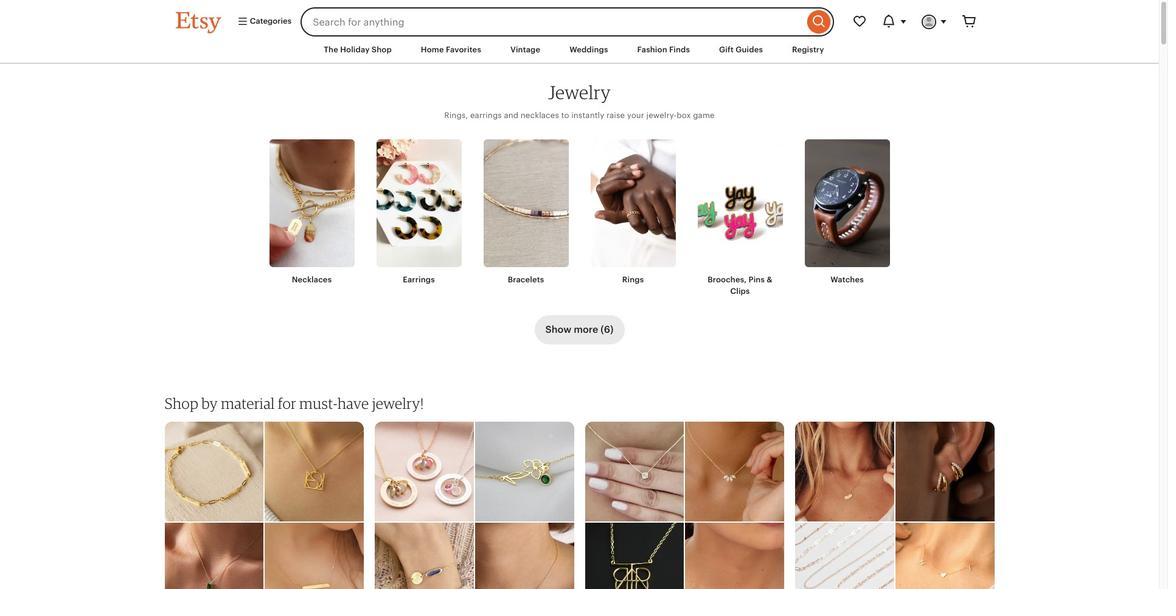 Task type: locate. For each thing, give the bounding box(es) containing it.
rings, earrings and necklaces to instantly raise your jewelry-box game
[[445, 111, 715, 120]]

brooches, pins & clips link
[[698, 140, 783, 297]]

material
[[221, 394, 275, 413]]

1 horizontal spatial shop
[[372, 45, 392, 54]]

show more (6)
[[546, 324, 614, 335]]

registry link
[[783, 39, 834, 61]]

shop left the by
[[165, 394, 199, 413]]

home favorites link
[[412, 39, 491, 61]]

shop right holiday
[[372, 45, 392, 54]]

the holiday shop link
[[315, 39, 401, 61]]

menu bar
[[154, 37, 1006, 64]]

14k solid gold personalized minimalist bar name necklace •  handwriting name necklace • gift for her • birthday gift • christmas gift image
[[265, 523, 365, 589]]

Search for anything text field
[[301, 7, 804, 37]]

marquise diamond necklace by caitlynminimalist • flower petal diamond necklace • flower necklace • bridesmaid gift • nr055 image
[[686, 422, 785, 521]]

shop inside menu bar
[[372, 45, 392, 54]]

earrings
[[470, 111, 502, 120]]

jewelry-
[[647, 111, 677, 120]]

shop
[[372, 45, 392, 54], [165, 394, 199, 413]]

custom mini name bar bracelet by caitlyn minimalist • engraved charm bracelet with a dainty paperclip chain • new mom gift • bm56f39 image
[[164, 422, 264, 521]]

show
[[546, 324, 572, 335]]

menu bar containing the holiday shop
[[154, 37, 1006, 64]]

registry
[[793, 45, 825, 54]]

14k solid gold rectangle emerald necklace, minimalist necklace, emerald necklace, may birthstone necklace, christmas gift jewelry image
[[164, 523, 264, 589]]

by
[[202, 394, 218, 413]]

gift guides link
[[710, 39, 773, 61]]

for
[[278, 394, 296, 413]]

finds
[[670, 45, 690, 54]]

watches link
[[805, 140, 890, 286]]

None search field
[[301, 7, 834, 37]]

home favorites
[[421, 45, 481, 54]]

0 vertical spatial shop
[[372, 45, 392, 54]]

your
[[627, 111, 645, 120]]

earrings link
[[376, 140, 462, 286]]

holiday
[[340, 45, 370, 54]]

jewelry
[[548, 81, 611, 104]]

custom birthstone bracelet, initial bracelet, unbiological sister bracelets birthstone jewelry birthday gift friendship bracelet for women image
[[374, 523, 474, 589]]

and
[[504, 111, 519, 120]]

show more (6) button
[[535, 315, 625, 344]]

attached diamond on chain, 14kt gold diamond necklace, diamond solitaire necklace, bridesmaid necklace image
[[585, 422, 684, 521]]

bracelets link
[[484, 140, 569, 286]]

&
[[767, 275, 773, 285]]

pins
[[749, 275, 765, 285]]

0 horizontal spatial shop
[[165, 394, 199, 413]]

necklaces
[[292, 275, 332, 285]]

gift
[[720, 45, 734, 54]]

1 vertical spatial shop
[[165, 394, 199, 413]]

fashion
[[638, 45, 668, 54]]

the
[[324, 45, 338, 54]]



Task type: vqa. For each thing, say whether or not it's contained in the screenshot.
Tiny Initial Necklace • Gold, Rose Gold, or Silver - Letter Name Dainty Layering Charm Necklace - Gift for Mom For Her Personalized Jewelry 'Image'
yes



Task type: describe. For each thing, give the bounding box(es) containing it.
silver birth flower bracelet • birthstone bracelet • custom  bracelet • custom flower bracelet • personalized flower bracelet • birth flower image
[[475, 422, 575, 521]]

categories banner
[[154, 0, 1006, 37]]

none search field inside categories banner
[[301, 7, 834, 37]]

have
[[338, 394, 369, 413]]

to
[[562, 111, 570, 120]]

fashion finds link
[[629, 39, 699, 61]]

categories button
[[228, 11, 297, 33]]

home
[[421, 45, 444, 54]]

vintage link
[[502, 39, 550, 61]]

personalized name necklace - initial necklace - letter necklace - custom necklace - wife gifts - gifts for mom - minimalist- christmas  gift image
[[896, 523, 996, 589]]

earrings
[[403, 275, 435, 285]]

raise
[[607, 111, 625, 120]]

game
[[693, 111, 715, 120]]

more
[[574, 324, 599, 335]]

vintage
[[511, 45, 541, 54]]

categories
[[248, 17, 292, 26]]

watches
[[831, 275, 864, 285]]

weddings link
[[561, 39, 618, 61]]

necklaces
[[521, 111, 559, 120]]

fashion finds
[[638, 45, 690, 54]]

weddings
[[570, 45, 608, 54]]

jewelry!
[[372, 394, 424, 413]]

shop by material for must-have jewelry!
[[165, 394, 424, 413]]

brooches,
[[708, 275, 747, 285]]

family eternal ring and birthstone personalised necklace • personalised jewellery • gift for her • birthday gift • bloom boutique image
[[374, 422, 474, 521]]

personalized signature necklace, custom name necklace, signature name necklace, dainty name jewelry, gift for her, mother day gift image
[[475, 523, 575, 589]]

rings
[[623, 275, 644, 285]]

double hoop huggie earrings by caitlyn minimalist • pave gold huggie hoops • diamond earrings • bridesmaid, wedding earrings • er119 image
[[896, 422, 996, 521]]

(6)
[[601, 324, 614, 335]]

the holiday shop
[[324, 45, 392, 54]]

rings,
[[445, 111, 468, 120]]

tiny initial necklace • gold, rose gold, or silver - letter name dainty layering charm necklace - gift for mom for her personalized jewelry image
[[795, 422, 895, 521]]

diamond necklace / 14k gold diamond necklace / diamond solitaire necklace / dainty diamond necklace /  christmas gift  / holiday sale image
[[686, 523, 785, 589]]

box
[[677, 111, 691, 120]]

instantly
[[572, 111, 605, 120]]

personalized handmade women gold name necklace,  minimalist christmas gift for her,  personalized gift for women who has everything image
[[265, 422, 365, 521]]

brooches, pins & clips
[[708, 275, 773, 296]]

clips
[[731, 286, 750, 296]]

gift guides
[[720, 45, 763, 54]]

guides
[[736, 45, 763, 54]]

must-
[[300, 394, 338, 413]]

rose gold single chain necklace - rose gold necklaces, rose gold chain, rose gold paperclip, rose gold figaro, rose gold satellite |rfn00001 image
[[795, 523, 895, 589]]

rings link
[[591, 140, 676, 286]]

favorites
[[446, 45, 481, 54]]

necklaces link
[[269, 140, 355, 286]]

personalized jewelry for her, gift for bridesmaids, unique gift for women, minimalist design name logo necklace - name necklace personalized image
[[585, 523, 684, 589]]

bracelets
[[508, 275, 544, 285]]



